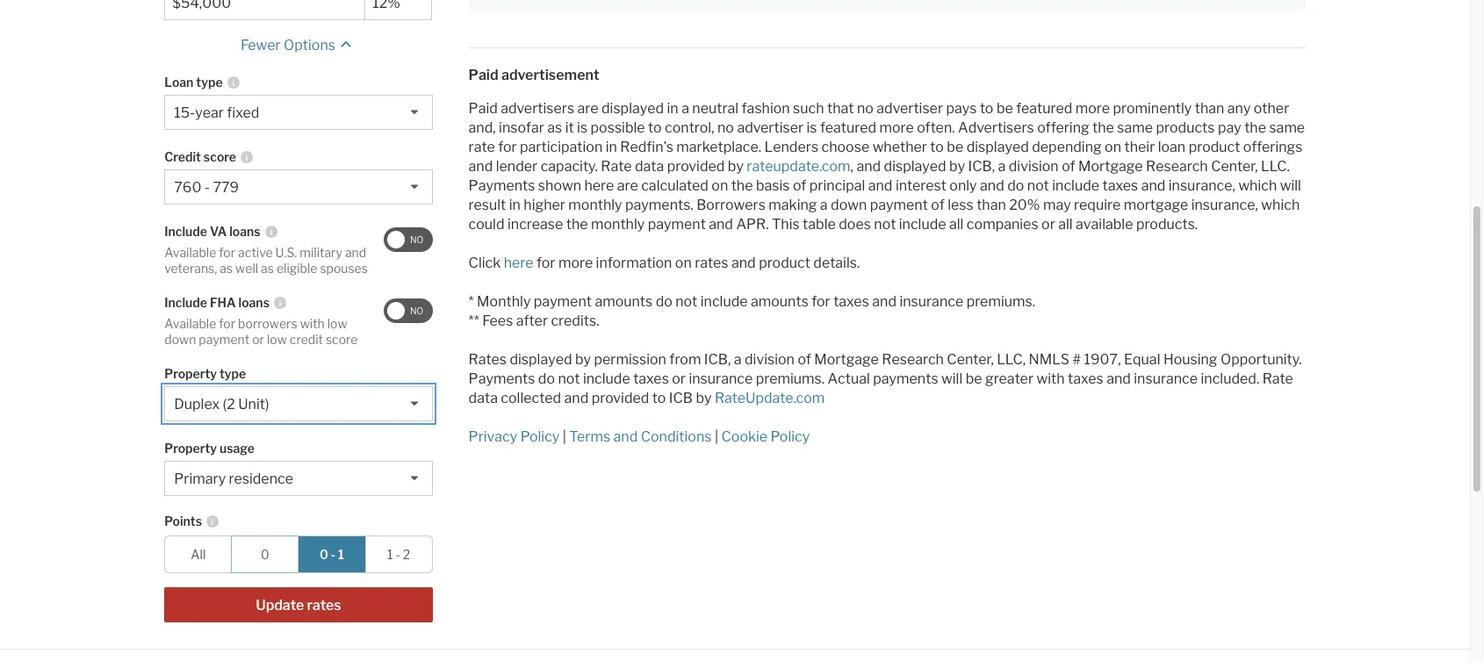 Task type: describe. For each thing, give the bounding box(es) containing it.
include down interest
[[899, 216, 947, 233]]

available for veterans,
[[165, 245, 216, 260]]

credit score
[[165, 150, 236, 165]]

score inside available for borrowers with low down payment or low credit score
[[326, 332, 358, 347]]

mortgage inside rates displayed by permission from icb, a division of mortgage research center, llc, nmls # 1907, equal housing opportunity. payments do not include taxes or insurance premiums. actual payments will be greater with taxes and insurance included. rate data collected and provided to icb by
[[815, 352, 879, 368]]

are inside 'paid advertisers are displayed in a neutral fashion such that no advertiser pays to be featured more prominently than any other and, insofar as it is possible to control, no advertiser is featured more often. advertisers offering the same products pay the same rate for participation in redfin's marketplace. lenders choose whether to be displayed depending on their loan product offerings and lender capacity. rate data provided by'
[[578, 100, 599, 117]]

available
[[1076, 216, 1134, 233]]

0 vertical spatial more
[[1076, 100, 1110, 117]]

not up 20%
[[1028, 178, 1050, 194]]

by down credits.
[[575, 352, 591, 368]]

click
[[469, 255, 501, 272]]

spouses
[[320, 261, 368, 276]]

payment down interest
[[870, 197, 929, 214]]

credits.
[[551, 313, 600, 330]]

displayed up possible
[[602, 100, 664, 117]]

0 for 0 - 1
[[320, 548, 328, 562]]

and right "terms"
[[614, 429, 638, 446]]

of down rateupdate.com link
[[793, 178, 807, 194]]

fashion
[[742, 100, 790, 117]]

rateupdate.com
[[715, 390, 825, 407]]

here link
[[504, 255, 534, 272]]

rates displayed by permission from icb, a division of mortgage research center, llc, nmls # 1907, equal housing opportunity. payments do not include taxes or insurance premiums. actual payments will be greater with taxes and insurance included. rate data collected and provided to icb by
[[469, 352, 1302, 407]]

with inside rates displayed by permission from icb, a division of mortgage research center, llc, nmls # 1907, equal housing opportunity. payments do not include taxes or insurance premiums. actual payments will be greater with taxes and insurance included. rate data collected and provided to icb by
[[1037, 371, 1065, 388]]

and down 1907,
[[1107, 371, 1131, 388]]

a up the table on the top right of page
[[820, 197, 828, 214]]

than inside 'paid advertisers are displayed in a neutral fashion such that no advertiser pays to be featured more prominently than any other and, insofar as it is possible to control, no advertiser is featured more often. advertisers offering the same products pay the same rate for participation in redfin's marketplace. lenders choose whether to be displayed depending on their loan product offerings and lender capacity. rate data provided by'
[[1195, 100, 1225, 117]]

15-year fixed
[[174, 105, 259, 121]]

displayed inside rates displayed by permission from icb, a division of mortgage research center, llc, nmls # 1907, equal housing opportunity. payments do not include taxes or insurance premiums. actual payments will be greater with taxes and insurance included. rate data collected and provided to icb by
[[510, 352, 572, 368]]

All radio
[[165, 536, 232, 574]]

by right icb at the left of the page
[[696, 390, 712, 407]]

for right "here" link
[[537, 255, 556, 272]]

terms and conditions link
[[570, 429, 712, 446]]

opportunity.
[[1221, 352, 1302, 368]]

provided inside 'paid advertisers are displayed in a neutral fashion such that no advertiser pays to be featured more prominently than any other and, insofar as it is possible to control, no advertiser is featured more often. advertisers offering the same products pay the same rate for participation in redfin's marketplace. lenders choose whether to be displayed depending on their loan product offerings and lender capacity. rate data provided by'
[[667, 158, 725, 175]]

1 all from the left
[[950, 216, 964, 233]]

require
[[1075, 197, 1121, 214]]

nmls
[[1029, 352, 1070, 368]]

payments
[[873, 371, 939, 388]]

1 | from the left
[[563, 429, 567, 446]]

taxes inside , and displayed by icb, a division of mortgage research center, llc. payments shown here are calculated on the basis of principal and interest only and do not include taxes and insurance, which will result in higher monthly payments. borrowers making a down payment of less than 20% may require mortgage insurance, which could increase the monthly payment and apr. this table does not include all companies or all available products.
[[1103, 178, 1139, 194]]

taxes down the #
[[1068, 371, 1104, 388]]

any
[[1228, 100, 1251, 117]]

companies
[[967, 216, 1039, 233]]

for inside * monthly payment amounts do not include amounts for taxes and insurance premiums. ** fees after credits.
[[812, 294, 831, 310]]

icb, inside , and displayed by icb, a division of mortgage research center, llc. payments shown here are calculated on the basis of principal and interest only and do not include taxes and insurance, which will result in higher monthly payments. borrowers making a down payment of less than 20% may require mortgage insurance, which could increase the monthly payment and apr. this table does not include all companies or all available products.
[[969, 158, 996, 175]]

credit
[[165, 150, 201, 165]]

1 vertical spatial insurance,
[[1192, 197, 1259, 214]]

active
[[238, 245, 273, 260]]

for inside 'paid advertisers are displayed in a neutral fashion such that no advertiser pays to be featured more prominently than any other and, insofar as it is possible to control, no advertiser is featured more often. advertisers offering the same products pay the same rate for participation in redfin's marketplace. lenders choose whether to be displayed depending on their loan product offerings and lender capacity. rate data provided by'
[[498, 139, 517, 156]]

usage
[[220, 441, 255, 456]]

control,
[[665, 120, 715, 136]]

0 vertical spatial insurance,
[[1169, 178, 1236, 194]]

permission
[[594, 352, 667, 368]]

**
[[469, 313, 479, 330]]

for inside available for active u.s. military and veterans, as well as eligible spouses
[[219, 245, 236, 260]]

0 horizontal spatial product
[[759, 255, 811, 272]]

are inside , and displayed by icb, a division of mortgage research center, llc. payments shown here are calculated on the basis of principal and interest only and do not include taxes and insurance, which will result in higher monthly payments. borrowers making a down payment of less than 20% may require mortgage insurance, which could increase the monthly payment and apr. this table does not include all companies or all available products.
[[617, 178, 638, 194]]

760 - 779
[[174, 179, 239, 196]]

or inside rates displayed by permission from icb, a division of mortgage research center, llc, nmls # 1907, equal housing opportunity. payments do not include taxes or insurance premiums. actual payments will be greater with taxes and insurance included. rate data collected and provided to icb by
[[672, 371, 686, 388]]

fees
[[482, 313, 513, 330]]

unit)
[[238, 396, 269, 413]]

research inside rates displayed by permission from icb, a division of mortgage research center, llc, nmls # 1907, equal housing opportunity. payments do not include taxes or insurance premiums. actual payments will be greater with taxes and insurance included. rate data collected and provided to icb by
[[882, 352, 944, 368]]

2 down payment text field from the left
[[373, 0, 424, 12]]

1 vertical spatial monthly
[[591, 216, 645, 233]]

1 horizontal spatial advertiser
[[877, 100, 944, 117]]

rateupdate.com
[[747, 158, 851, 175]]

lenders
[[765, 139, 819, 156]]

depending
[[1032, 139, 1102, 156]]

prominently
[[1113, 100, 1192, 117]]

loan type
[[165, 75, 223, 90]]

1 same from the left
[[1118, 120, 1154, 136]]

type for (2
[[220, 367, 246, 382]]

the up borrowers
[[732, 178, 753, 194]]

and up "terms"
[[564, 390, 589, 407]]

making
[[769, 197, 817, 214]]

interest
[[896, 178, 947, 194]]

to down often.
[[931, 139, 944, 156]]

,
[[851, 158, 854, 175]]

will inside rates displayed by permission from icb, a division of mortgage research center, llc, nmls # 1907, equal housing opportunity. payments do not include taxes or insurance premiums. actual payments will be greater with taxes and insurance included. rate data collected and provided to icb by
[[942, 371, 963, 388]]

products
[[1157, 120, 1215, 136]]

duplex (2 unit)
[[174, 396, 269, 413]]

1 vertical spatial advertiser
[[737, 120, 804, 136]]

equal
[[1124, 352, 1161, 368]]

*
[[469, 294, 474, 310]]

will inside , and displayed by icb, a division of mortgage research center, llc. payments shown here are calculated on the basis of principal and interest only and do not include taxes and insurance, which will result in higher monthly payments. borrowers making a down payment of less than 20% may require mortgage insurance, which could increase the monthly payment and apr. this table does not include all companies or all available products.
[[1281, 178, 1302, 194]]

2 | from the left
[[715, 429, 719, 446]]

llc.
[[1262, 158, 1290, 175]]

principal
[[810, 178, 866, 194]]

credit
[[290, 332, 323, 347]]

1 horizontal spatial featured
[[1017, 100, 1073, 117]]

0 vertical spatial no
[[857, 100, 874, 117]]

available for borrowers with low down payment or low credit score
[[165, 316, 358, 347]]

whether
[[873, 139, 928, 156]]

details.
[[814, 255, 860, 272]]

cookie policy link
[[722, 429, 810, 446]]

1 is from the left
[[577, 120, 588, 136]]

1 policy from the left
[[521, 429, 560, 446]]

capacity.
[[541, 158, 598, 175]]

of left less
[[932, 197, 945, 214]]

0 horizontal spatial insurance
[[689, 371, 753, 388]]

0 radio
[[231, 536, 299, 574]]

0 vertical spatial rates
[[695, 255, 729, 272]]

update rates
[[256, 598, 341, 614]]

division inside , and displayed by icb, a division of mortgage research center, llc. payments shown here are calculated on the basis of principal and interest only and do not include taxes and insurance, which will result in higher monthly payments. borrowers making a down payment of less than 20% may require mortgage insurance, which could increase the monthly payment and apr. this table does not include all companies or all available products.
[[1009, 158, 1059, 175]]

a inside rates displayed by permission from icb, a division of mortgage research center, llc, nmls # 1907, equal housing opportunity. payments do not include taxes or insurance premiums. actual payments will be greater with taxes and insurance included. rate data collected and provided to icb by
[[734, 352, 742, 368]]

loans for include fha loans
[[239, 295, 270, 310]]

and down borrowers
[[709, 216, 734, 233]]

offering
[[1038, 120, 1090, 136]]

could
[[469, 216, 505, 233]]

their
[[1125, 139, 1156, 156]]

in inside , and displayed by icb, a division of mortgage research center, llc. payments shown here are calculated on the basis of principal and interest only and do not include taxes and insurance, which will result in higher monthly payments. borrowers making a down payment of less than 20% may require mortgage insurance, which could increase the monthly payment and apr. this table does not include all companies or all available products.
[[509, 197, 521, 214]]

0 vertical spatial score
[[204, 150, 236, 165]]

property usage
[[165, 441, 255, 456]]

borrowers
[[238, 316, 298, 331]]

residence
[[229, 471, 293, 488]]

this
[[772, 216, 800, 233]]

1 down payment text field from the left
[[172, 0, 358, 12]]

displayed inside , and displayed by icb, a division of mortgage research center, llc. payments shown here are calculated on the basis of principal and interest only and do not include taxes and insurance, which will result in higher monthly payments. borrowers making a down payment of less than 20% may require mortgage insurance, which could increase the monthly payment and apr. this table does not include all companies or all available products.
[[884, 158, 947, 175]]

and left interest
[[869, 178, 893, 194]]

less
[[948, 197, 974, 214]]

fewer options
[[241, 37, 336, 54]]

click here for more information on rates and product details.
[[469, 255, 860, 272]]

2 vertical spatial on
[[675, 255, 692, 272]]

- for 0
[[331, 548, 336, 562]]

duplex
[[174, 396, 220, 413]]

0 horizontal spatial low
[[267, 332, 287, 347]]

loan
[[1159, 139, 1186, 156]]

often.
[[917, 120, 955, 136]]

1 vertical spatial in
[[606, 139, 618, 156]]

1 vertical spatial be
[[947, 139, 964, 156]]

center, inside , and displayed by icb, a division of mortgage research center, llc. payments shown here are calculated on the basis of principal and interest only and do not include taxes and insurance, which will result in higher monthly payments. borrowers making a down payment of less than 20% may require mortgage insurance, which could increase the monthly payment and apr. this table does not include all companies or all available products.
[[1212, 158, 1259, 175]]

cookie
[[722, 429, 768, 446]]

1 inside 1 - 2 option
[[387, 548, 393, 562]]

2 horizontal spatial insurance
[[1134, 371, 1198, 388]]

be inside rates displayed by permission from icb, a division of mortgage research center, llc, nmls # 1907, equal housing opportunity. payments do not include taxes or insurance premiums. actual payments will be greater with taxes and insurance included. rate data collected and provided to icb by
[[966, 371, 983, 388]]

primary residence
[[174, 471, 293, 488]]

options
[[284, 37, 336, 54]]

well
[[236, 261, 258, 276]]

only
[[950, 178, 977, 194]]

not right does on the top
[[874, 216, 896, 233]]

products.
[[1137, 216, 1199, 233]]

and inside * monthly payment amounts do not include amounts for taxes and insurance premiums. ** fees after credits.
[[873, 294, 897, 310]]

1 - 2
[[387, 548, 410, 562]]

* monthly payment amounts do not include amounts for taxes and insurance premiums. ** fees after credits.
[[469, 294, 1036, 330]]

insofar
[[499, 120, 545, 136]]

housing
[[1164, 352, 1218, 368]]

1 - 2 radio
[[365, 536, 433, 574]]

1 horizontal spatial low
[[327, 316, 348, 331]]

data inside rates displayed by permission from icb, a division of mortgage research center, llc, nmls # 1907, equal housing opportunity. payments do not include taxes or insurance premiums. actual payments will be greater with taxes and insurance included. rate data collected and provided to icb by
[[469, 390, 498, 407]]

fewer
[[241, 37, 281, 54]]

and inside available for active u.s. military and veterans, as well as eligible spouses
[[345, 245, 366, 260]]

the down the any
[[1245, 120, 1267, 136]]

military
[[300, 245, 343, 260]]

rates
[[469, 352, 507, 368]]

borrowers
[[697, 197, 766, 214]]

participation
[[520, 139, 603, 156]]

loans for include va loans
[[230, 224, 261, 239]]

does
[[839, 216, 871, 233]]

rates inside button
[[307, 598, 341, 614]]

do inside * monthly payment amounts do not include amounts for taxes and insurance premiums. ** fees after credits.
[[656, 294, 673, 310]]

and right only
[[980, 178, 1005, 194]]

that
[[828, 100, 854, 117]]

taxes down permission
[[634, 371, 669, 388]]

llc,
[[997, 352, 1026, 368]]

product inside 'paid advertisers are displayed in a neutral fashion such that no advertiser pays to be featured more prominently than any other and, insofar as it is possible to control, no advertiser is featured more often. advertisers offering the same products pay the same rate for participation in redfin's marketplace. lenders choose whether to be displayed depending on their loan product offerings and lender capacity. rate data provided by'
[[1189, 139, 1241, 156]]

760
[[174, 179, 202, 196]]

by inside , and displayed by icb, a division of mortgage research center, llc. payments shown here are calculated on the basis of principal and interest only and do not include taxes and insurance, which will result in higher monthly payments. borrowers making a down payment of less than 20% may require mortgage insurance, which could increase the monthly payment and apr. this table does not include all companies or all available products.
[[950, 158, 966, 175]]

for inside available for borrowers with low down payment or low credit score
[[219, 316, 236, 331]]

displayed down 'advertisers' in the top of the page
[[967, 139, 1029, 156]]

premiums. inside rates displayed by permission from icb, a division of mortgage research center, llc, nmls # 1907, equal housing opportunity. payments do not include taxes or insurance premiums. actual payments will be greater with taxes and insurance included. rate data collected and provided to icb by
[[756, 371, 825, 388]]

monthly
[[477, 294, 531, 310]]

fha
[[210, 295, 236, 310]]

2 vertical spatial more
[[559, 255, 593, 272]]

- for 1
[[396, 548, 400, 562]]

include up may
[[1053, 178, 1100, 194]]

available for active u.s. military and veterans, as well as eligible spouses
[[165, 245, 368, 276]]

include inside rates displayed by permission from icb, a division of mortgage research center, llc, nmls # 1907, equal housing opportunity. payments do not include taxes or insurance premiums. actual payments will be greater with taxes and insurance included. rate data collected and provided to icb by
[[583, 371, 631, 388]]



Task type: locate. For each thing, give the bounding box(es) containing it.
loan
[[165, 75, 194, 90]]

amounts down this
[[751, 294, 809, 310]]

or down may
[[1042, 216, 1056, 233]]

product down pay
[[1189, 139, 1241, 156]]

1 horizontal spatial with
[[1037, 371, 1065, 388]]

to left icb at the left of the page
[[653, 390, 666, 407]]

- up update rates button
[[331, 548, 336, 562]]

0 - 1
[[320, 548, 344, 562]]

fixed
[[227, 105, 259, 121]]

may
[[1044, 197, 1072, 214]]

1 vertical spatial rate
[[1263, 371, 1294, 388]]

0 horizontal spatial will
[[942, 371, 963, 388]]

0 horizontal spatial data
[[469, 390, 498, 407]]

will down llc.
[[1281, 178, 1302, 194]]

here inside , and displayed by icb, a division of mortgage research center, llc. payments shown here are calculated on the basis of principal and interest only and do not include taxes and insurance, which will result in higher monthly payments. borrowers making a down payment of less than 20% may require mortgage insurance, which could increase the monthly payment and apr. this table does not include all companies or all available products.
[[585, 178, 614, 194]]

payment down payments.
[[648, 216, 706, 233]]

included.
[[1201, 371, 1260, 388]]

0 horizontal spatial 0
[[261, 548, 269, 562]]

1 vertical spatial premiums.
[[756, 371, 825, 388]]

0 horizontal spatial rate
[[601, 158, 632, 175]]

possible
[[591, 120, 645, 136]]

1 horizontal spatial all
[[1059, 216, 1073, 233]]

featured up the choose at the top of page
[[821, 120, 877, 136]]

0 vertical spatial be
[[997, 100, 1014, 117]]

| left "terms"
[[563, 429, 567, 446]]

down
[[831, 197, 867, 214], [165, 332, 196, 347]]

1 horizontal spatial division
[[1009, 158, 1059, 175]]

1 vertical spatial do
[[656, 294, 673, 310]]

0 horizontal spatial down payment text field
[[172, 0, 358, 12]]

down up property type in the bottom left of the page
[[165, 332, 196, 347]]

research down loan
[[1147, 158, 1209, 175]]

(2
[[223, 396, 235, 413]]

shown
[[538, 178, 582, 194]]

all
[[191, 548, 206, 562]]

1 horizontal spatial do
[[656, 294, 673, 310]]

type
[[196, 75, 223, 90], [220, 367, 246, 382]]

of
[[1062, 158, 1076, 175], [793, 178, 807, 194], [932, 197, 945, 214], [798, 352, 812, 368]]

center, inside rates displayed by permission from icb, a division of mortgage research center, llc, nmls # 1907, equal housing opportunity. payments do not include taxes or insurance premiums. actual payments will be greater with taxes and insurance included. rate data collected and provided to icb by
[[947, 352, 994, 368]]

0 up update
[[261, 548, 269, 562]]

available
[[165, 245, 216, 260], [165, 316, 216, 331]]

marketplace.
[[677, 139, 762, 156]]

as left the well
[[220, 261, 233, 276]]

property for duplex (2 unit)
[[165, 367, 217, 382]]

0 vertical spatial data
[[635, 158, 664, 175]]

2 amounts from the left
[[751, 294, 809, 310]]

2 same from the left
[[1270, 120, 1306, 136]]

1 vertical spatial on
[[712, 178, 729, 194]]

property
[[165, 367, 217, 382], [165, 441, 217, 456]]

policy
[[521, 429, 560, 446], [771, 429, 810, 446]]

1 left 2
[[387, 548, 393, 562]]

2 horizontal spatial do
[[1008, 178, 1025, 194]]

advertisers
[[959, 120, 1035, 136]]

not inside rates displayed by permission from icb, a division of mortgage research center, llc, nmls # 1907, equal housing opportunity. payments do not include taxes or insurance premiums. actual payments will be greater with taxes and insurance included. rate data collected and provided to icb by
[[558, 371, 580, 388]]

be down often.
[[947, 139, 964, 156]]

type right loan
[[196, 75, 223, 90]]

0 horizontal spatial more
[[559, 255, 593, 272]]

1 vertical spatial loans
[[239, 295, 270, 310]]

1 available from the top
[[165, 245, 216, 260]]

other
[[1254, 100, 1290, 117]]

insurance, down loan
[[1169, 178, 1236, 194]]

1
[[338, 548, 344, 562], [387, 548, 393, 562]]

all down may
[[1059, 216, 1073, 233]]

1 include from the top
[[165, 224, 207, 239]]

monthly up information on the top of the page
[[591, 216, 645, 233]]

data down redfin's on the top
[[635, 158, 664, 175]]

result
[[469, 197, 506, 214]]

the
[[1093, 120, 1115, 136], [1245, 120, 1267, 136], [732, 178, 753, 194], [566, 216, 588, 233]]

offerings
[[1244, 139, 1303, 156]]

0 horizontal spatial icb,
[[704, 352, 731, 368]]

do
[[1008, 178, 1025, 194], [656, 294, 673, 310], [538, 371, 555, 388]]

0 up update rates button
[[320, 548, 328, 562]]

will
[[1281, 178, 1302, 194], [942, 371, 963, 388]]

1 horizontal spatial premiums.
[[967, 294, 1036, 310]]

1 0 from the left
[[261, 548, 269, 562]]

will right payments
[[942, 371, 963, 388]]

1 amounts from the left
[[595, 294, 653, 310]]

payments inside rates displayed by permission from icb, a division of mortgage research center, llc, nmls # 1907, equal housing opportunity. payments do not include taxes or insurance premiums. actual payments will be greater with taxes and insurance included. rate data collected and provided to icb by
[[469, 371, 535, 388]]

paid for paid advertisers are displayed in a neutral fashion such that no advertiser pays to be featured more prominently than any other and, insofar as it is possible to control, no advertiser is featured more often. advertisers offering the same products pay the same rate for participation in redfin's marketplace. lenders choose whether to be displayed depending on their loan product offerings and lender capacity. rate data provided by
[[469, 100, 498, 117]]

on
[[1105, 139, 1122, 156], [712, 178, 729, 194], [675, 255, 692, 272]]

0 vertical spatial center,
[[1212, 158, 1259, 175]]

1 horizontal spatial as
[[261, 261, 274, 276]]

1 horizontal spatial amounts
[[751, 294, 809, 310]]

payments down rates
[[469, 371, 535, 388]]

not up the collected
[[558, 371, 580, 388]]

here
[[585, 178, 614, 194], [504, 255, 534, 272]]

1 vertical spatial payments
[[469, 371, 535, 388]]

icb,
[[969, 158, 996, 175], [704, 352, 731, 368]]

0 - 1 radio
[[298, 536, 366, 574]]

in right result
[[509, 197, 521, 214]]

center, left llc,
[[947, 352, 994, 368]]

research inside , and displayed by icb, a division of mortgage research center, llc. payments shown here are calculated on the basis of principal and interest only and do not include taxes and insurance, which will result in higher monthly payments. borrowers making a down payment of less than 20% may require mortgage insurance, which could increase the monthly payment and apr. this table does not include all companies or all available products.
[[1147, 158, 1209, 175]]

0 horizontal spatial all
[[950, 216, 964, 233]]

provided inside rates displayed by permission from icb, a division of mortgage research center, llc, nmls # 1907, equal housing opportunity. payments do not include taxes or insurance premiums. actual payments will be greater with taxes and insurance included. rate data collected and provided to icb by
[[592, 390, 650, 407]]

0 vertical spatial mortgage
[[1079, 158, 1144, 175]]

as down active
[[261, 261, 274, 276]]

0 horizontal spatial in
[[509, 197, 521, 214]]

1 vertical spatial no
[[718, 120, 734, 136]]

1 horizontal spatial icb,
[[969, 158, 996, 175]]

premiums.
[[967, 294, 1036, 310], [756, 371, 825, 388]]

-
[[205, 179, 210, 196], [331, 548, 336, 562], [396, 548, 400, 562]]

and inside 'paid advertisers are displayed in a neutral fashion such that no advertiser pays to be featured more prominently than any other and, insofar as it is possible to control, no advertiser is featured more often. advertisers offering the same products pay the same rate for participation in redfin's marketplace. lenders choose whether to be displayed depending on their loan product offerings and lender capacity. rate data provided by'
[[469, 158, 493, 175]]

data inside 'paid advertisers are displayed in a neutral fashion such that no advertiser pays to be featured more prominently than any other and, insofar as it is possible to control, no advertiser is featured more often. advertisers offering the same products pay the same rate for participation in redfin's marketplace. lenders choose whether to be displayed depending on their loan product offerings and lender capacity. rate data provided by'
[[635, 158, 664, 175]]

property type element
[[165, 356, 424, 387]]

0 vertical spatial premiums.
[[967, 294, 1036, 310]]

a inside 'paid advertisers are displayed in a neutral fashion such that no advertiser pays to be featured more prominently than any other and, insofar as it is possible to control, no advertiser is featured more often. advertisers offering the same products pay the same rate for participation in redfin's marketplace. lenders choose whether to be displayed depending on their loan product offerings and lender capacity. rate data provided by'
[[682, 100, 690, 117]]

amounts down information on the top of the page
[[595, 294, 653, 310]]

1 vertical spatial center,
[[947, 352, 994, 368]]

of inside rates displayed by permission from icb, a division of mortgage research center, llc, nmls # 1907, equal housing opportunity. payments do not include taxes or insurance premiums. actual payments will be greater with taxes and insurance included. rate data collected and provided to icb by
[[798, 352, 812, 368]]

1 vertical spatial icb,
[[704, 352, 731, 368]]

provided up calculated
[[667, 158, 725, 175]]

0 horizontal spatial do
[[538, 371, 555, 388]]

it
[[565, 120, 574, 136]]

more
[[1076, 100, 1110, 117], [880, 120, 914, 136], [559, 255, 593, 272]]

or inside available for borrowers with low down payment or low credit score
[[252, 332, 264, 347]]

on inside 'paid advertisers are displayed in a neutral fashion such that no advertiser pays to be featured more prominently than any other and, insofar as it is possible to control, no advertiser is featured more often. advertisers offering the same products pay the same rate for participation in redfin's marketplace. lenders choose whether to be displayed depending on their loan product offerings and lender capacity. rate data provided by'
[[1105, 139, 1122, 156]]

insurance down from
[[689, 371, 753, 388]]

1 vertical spatial more
[[880, 120, 914, 136]]

than up pay
[[1195, 100, 1225, 117]]

and down apr.
[[732, 255, 756, 272]]

do inside , and displayed by icb, a division of mortgage research center, llc. payments shown here are calculated on the basis of principal and interest only and do not include taxes and insurance, which will result in higher monthly payments. borrowers making a down payment of less than 20% may require mortgage insurance, which could increase the monthly payment and apr. this table does not include all companies or all available products.
[[1008, 178, 1025, 194]]

2 policy from the left
[[771, 429, 810, 446]]

1 horizontal spatial same
[[1270, 120, 1306, 136]]

increase
[[508, 216, 563, 233]]

as inside 'paid advertisers are displayed in a neutral fashion such that no advertiser pays to be featured more prominently than any other and, insofar as it is possible to control, no advertiser is featured more often. advertisers offering the same products pay the same rate for participation in redfin's marketplace. lenders choose whether to be displayed depending on their loan product offerings and lender capacity. rate data provided by'
[[548, 120, 562, 136]]

with inside available for borrowers with low down payment or low credit score
[[300, 316, 325, 331]]

2 horizontal spatial in
[[667, 100, 679, 117]]

paid for paid advertisement
[[469, 67, 499, 84]]

policy down rateupdate.com link
[[771, 429, 810, 446]]

include down permission
[[583, 371, 631, 388]]

greater
[[986, 371, 1034, 388]]

payments up result
[[469, 178, 535, 194]]

privacy policy link
[[469, 429, 560, 446]]

not inside * monthly payment amounts do not include amounts for taxes and insurance premiums. ** fees after credits.
[[676, 294, 698, 310]]

rate down 'opportunity.'
[[1263, 371, 1294, 388]]

same up offerings
[[1270, 120, 1306, 136]]

1 horizontal spatial is
[[807, 120, 818, 136]]

low
[[327, 316, 348, 331], [267, 332, 287, 347]]

redfin's
[[621, 139, 674, 156]]

1 inside '0 - 1' option
[[338, 548, 344, 562]]

0 horizontal spatial with
[[300, 316, 325, 331]]

0 vertical spatial provided
[[667, 158, 725, 175]]

on up borrowers
[[712, 178, 729, 194]]

down up does on the top
[[831, 197, 867, 214]]

0 vertical spatial or
[[1042, 216, 1056, 233]]

advertisement
[[502, 67, 600, 84]]

include for include va loans
[[165, 224, 207, 239]]

0 horizontal spatial featured
[[821, 120, 877, 136]]

to up 'advertisers' in the top of the page
[[980, 100, 994, 117]]

center,
[[1212, 158, 1259, 175], [947, 352, 994, 368]]

loans up borrowers
[[239, 295, 270, 310]]

option group containing all
[[165, 536, 433, 574]]

product down this
[[759, 255, 811, 272]]

rates right update
[[307, 598, 341, 614]]

available inside available for active u.s. military and veterans, as well as eligible spouses
[[165, 245, 216, 260]]

2 horizontal spatial more
[[1076, 100, 1110, 117]]

points
[[165, 514, 202, 529]]

property type
[[165, 367, 246, 382]]

be up 'advertisers' in the top of the page
[[997, 100, 1014, 117]]

here down capacity.
[[585, 178, 614, 194]]

down inside available for borrowers with low down payment or low credit score
[[165, 332, 196, 347]]

1 horizontal spatial -
[[331, 548, 336, 562]]

#
[[1073, 352, 1082, 368]]

by inside 'paid advertisers are displayed in a neutral fashion such that no advertiser pays to be featured more prominently than any other and, insofar as it is possible to control, no advertiser is featured more often. advertisers offering the same products pay the same rate for participation in redfin's marketplace. lenders choose whether to be displayed depending on their loan product offerings and lender capacity. rate data provided by'
[[728, 158, 744, 175]]

1 property from the top
[[165, 367, 217, 382]]

available for payment
[[165, 316, 216, 331]]

1 horizontal spatial insurance
[[900, 294, 964, 310]]

1 vertical spatial mortgage
[[815, 352, 879, 368]]

0 vertical spatial monthly
[[569, 197, 623, 214]]

to up redfin's on the top
[[648, 120, 662, 136]]

more down increase
[[559, 255, 593, 272]]

- for 760
[[205, 179, 210, 196]]

do inside rates displayed by permission from icb, a division of mortgage research center, llc, nmls # 1907, equal housing opportunity. payments do not include taxes or insurance premiums. actual payments will be greater with taxes and insurance included. rate data collected and provided to icb by
[[538, 371, 555, 388]]

0 horizontal spatial be
[[947, 139, 964, 156]]

division down depending
[[1009, 158, 1059, 175]]

mortgage up 'actual'
[[815, 352, 879, 368]]

1 paid from the top
[[469, 67, 499, 84]]

include
[[165, 224, 207, 239], [165, 295, 207, 310]]

monthly
[[569, 197, 623, 214], [591, 216, 645, 233]]

and right ,
[[857, 158, 881, 175]]

veterans,
[[165, 261, 217, 276]]

icb, inside rates displayed by permission from icb, a division of mortgage research center, llc, nmls # 1907, equal housing opportunity. payments do not include taxes or insurance premiums. actual payments will be greater with taxes and insurance included. rate data collected and provided to icb by
[[704, 352, 731, 368]]

after
[[516, 313, 548, 330]]

division up rateupdate.com on the bottom of the page
[[745, 352, 795, 368]]

insurance inside * monthly payment amounts do not include amounts for taxes and insurance premiums. ** fees after credits.
[[900, 294, 964, 310]]

1 vertical spatial or
[[252, 332, 264, 347]]

20%
[[1010, 197, 1041, 214]]

0 horizontal spatial center,
[[947, 352, 994, 368]]

2 property from the top
[[165, 441, 217, 456]]

0 for 0
[[261, 548, 269, 562]]

option group
[[165, 536, 433, 574]]

paid inside 'paid advertisers are displayed in a neutral fashion such that no advertiser pays to be featured more prominently than any other and, insofar as it is possible to control, no advertiser is featured more often. advertisers offering the same products pay the same rate for participation in redfin's marketplace. lenders choose whether to be displayed depending on their loan product offerings and lender capacity. rate data provided by'
[[469, 100, 498, 117]]

in
[[667, 100, 679, 117], [606, 139, 618, 156], [509, 197, 521, 214]]

payments.
[[626, 197, 694, 214]]

0 horizontal spatial division
[[745, 352, 795, 368]]

data
[[635, 158, 664, 175], [469, 390, 498, 407]]

2 horizontal spatial on
[[1105, 139, 1122, 156]]

of up rateupdate.com on the bottom of the page
[[798, 352, 812, 368]]

here right click
[[504, 255, 534, 272]]

data down rates
[[469, 390, 498, 407]]

1 1 from the left
[[338, 548, 344, 562]]

0 vertical spatial loans
[[230, 224, 261, 239]]

on inside , and displayed by icb, a division of mortgage research center, llc. payments shown here are calculated on the basis of principal and interest only and do not include taxes and insurance, which will result in higher monthly payments. borrowers making a down payment of less than 20% may require mortgage insurance, which could increase the monthly payment and apr. this table does not include all companies or all available products.
[[712, 178, 729, 194]]

such
[[793, 100, 825, 117]]

terms
[[570, 429, 611, 446]]

1 horizontal spatial policy
[[771, 429, 810, 446]]

0 horizontal spatial policy
[[521, 429, 560, 446]]

1 vertical spatial data
[[469, 390, 498, 407]]

year
[[195, 105, 224, 121]]

payments inside , and displayed by icb, a division of mortgage research center, llc. payments shown here are calculated on the basis of principal and interest only and do not include taxes and insurance, which will result in higher monthly payments. borrowers making a down payment of less than 20% may require mortgage insurance, which could increase the monthly payment and apr. this table does not include all companies or all available products.
[[469, 178, 535, 194]]

than
[[1195, 100, 1225, 117], [977, 197, 1007, 214]]

available up veterans,
[[165, 245, 216, 260]]

apr.
[[737, 216, 769, 233]]

or inside , and displayed by icb, a division of mortgage research center, llc. payments shown here are calculated on the basis of principal and interest only and do not include taxes and insurance, which will result in higher monthly payments. borrowers making a down payment of less than 20% may require mortgage insurance, which could increase the monthly payment and apr. this table does not include all companies or all available products.
[[1042, 216, 1056, 233]]

0 horizontal spatial down
[[165, 332, 196, 347]]

division inside rates displayed by permission from icb, a division of mortgage research center, llc, nmls # 1907, equal housing opportunity. payments do not include taxes or insurance premiums. actual payments will be greater with taxes and insurance included. rate data collected and provided to icb by
[[745, 352, 795, 368]]

2 available from the top
[[165, 316, 216, 331]]

payment inside * monthly payment amounts do not include amounts for taxes and insurance premiums. ** fees after credits.
[[534, 294, 592, 310]]

0 horizontal spatial 1
[[338, 548, 344, 562]]

1 horizontal spatial data
[[635, 158, 664, 175]]

1 payments from the top
[[469, 178, 535, 194]]

1 vertical spatial which
[[1262, 197, 1300, 214]]

down inside , and displayed by icb, a division of mortgage research center, llc. payments shown here are calculated on the basis of principal and interest only and do not include taxes and insurance, which will result in higher monthly payments. borrowers making a down payment of less than 20% may require mortgage insurance, which could increase the monthly payment and apr. this table does not include all companies or all available products.
[[831, 197, 867, 214]]

1 horizontal spatial 1
[[387, 548, 393, 562]]

1 horizontal spatial provided
[[667, 158, 725, 175]]

1 vertical spatial product
[[759, 255, 811, 272]]

advertiser down fashion
[[737, 120, 804, 136]]

the right increase
[[566, 216, 588, 233]]

for up lender
[[498, 139, 517, 156]]

1 vertical spatial featured
[[821, 120, 877, 136]]

a down 'advertisers' in the top of the page
[[999, 158, 1006, 175]]

rate inside rates displayed by permission from icb, a division of mortgage research center, llc, nmls # 1907, equal housing opportunity. payments do not include taxes or insurance premiums. actual payments will be greater with taxes and insurance included. rate data collected and provided to icb by
[[1263, 371, 1294, 388]]

property for primary residence
[[165, 441, 217, 456]]

low down spouses
[[327, 316, 348, 331]]

is down the such
[[807, 120, 818, 136]]

mortgage inside , and displayed by icb, a division of mortgage research center, llc. payments shown here are calculated on the basis of principal and interest only and do not include taxes and insurance, which will result in higher monthly payments. borrowers making a down payment of less than 20% may require mortgage insurance, which could increase the monthly payment and apr. this table does not include all companies or all available products.
[[1079, 158, 1144, 175]]

1 horizontal spatial here
[[585, 178, 614, 194]]

1 horizontal spatial no
[[857, 100, 874, 117]]

type for year
[[196, 75, 223, 90]]

in down possible
[[606, 139, 618, 156]]

on right information on the top of the page
[[675, 255, 692, 272]]

are up possible
[[578, 100, 599, 117]]

0 horizontal spatial is
[[577, 120, 588, 136]]

0 vertical spatial here
[[585, 178, 614, 194]]

include for include fha loans
[[165, 295, 207, 310]]

0 horizontal spatial same
[[1118, 120, 1154, 136]]

rate inside 'paid advertisers are displayed in a neutral fashion such that no advertiser pays to be featured more prominently than any other and, insofar as it is possible to control, no advertiser is featured more often. advertisers offering the same products pay the same rate for participation in redfin's marketplace. lenders choose whether to be displayed depending on their loan product offerings and lender capacity. rate data provided by'
[[601, 158, 632, 175]]

1 vertical spatial will
[[942, 371, 963, 388]]

include inside * monthly payment amounts do not include amounts for taxes and insurance premiums. ** fees after credits.
[[701, 294, 748, 310]]

taxes
[[1103, 178, 1139, 194], [834, 294, 870, 310], [634, 371, 669, 388], [1068, 371, 1104, 388]]

- inside 1 - 2 option
[[396, 548, 400, 562]]

premiums. inside * monthly payment amounts do not include amounts for taxes and insurance premiums. ** fees after credits.
[[967, 294, 1036, 310]]

taxes inside * monthly payment amounts do not include amounts for taxes and insurance premiums. ** fees after credits.
[[834, 294, 870, 310]]

score right credit
[[326, 332, 358, 347]]

2 include from the top
[[165, 295, 207, 310]]

0
[[261, 548, 269, 562], [320, 548, 328, 562]]

0 vertical spatial available
[[165, 245, 216, 260]]

1 horizontal spatial or
[[672, 371, 686, 388]]

1 vertical spatial down
[[165, 332, 196, 347]]

lender
[[496, 158, 538, 175]]

0 vertical spatial research
[[1147, 158, 1209, 175]]

1 vertical spatial division
[[745, 352, 795, 368]]

and up mortgage
[[1142, 178, 1166, 194]]

1 vertical spatial type
[[220, 367, 246, 382]]

premiums. up llc,
[[967, 294, 1036, 310]]

not
[[1028, 178, 1050, 194], [874, 216, 896, 233], [676, 294, 698, 310], [558, 371, 580, 388]]

privacy
[[469, 429, 518, 446]]

by up only
[[950, 158, 966, 175]]

provided down permission
[[592, 390, 650, 407]]

for down 'va'
[[219, 245, 236, 260]]

0 horizontal spatial as
[[220, 261, 233, 276]]

taxes down details.
[[834, 294, 870, 310]]

0 horizontal spatial amounts
[[595, 294, 653, 310]]

- left 779
[[205, 179, 210, 196]]

0 vertical spatial down
[[831, 197, 867, 214]]

research up payments
[[882, 352, 944, 368]]

- inside '0 - 1' option
[[331, 548, 336, 562]]

payment up credits.
[[534, 294, 592, 310]]

the right offering
[[1093, 120, 1115, 136]]

available down include fha loans
[[165, 316, 216, 331]]

1 horizontal spatial 0
[[320, 548, 328, 562]]

advertiser up often.
[[877, 100, 944, 117]]

u.s.
[[275, 245, 297, 260]]

choose
[[822, 139, 870, 156]]

15-
[[174, 105, 195, 121]]

2 0 from the left
[[320, 548, 328, 562]]

icb, right from
[[704, 352, 731, 368]]

are up payments.
[[617, 178, 638, 194]]

to inside rates displayed by permission from icb, a division of mortgage research center, llc, nmls # 1907, equal housing opportunity. payments do not include taxes or insurance premiums. actual payments will be greater with taxes and insurance included. rate data collected and provided to icb by
[[653, 390, 666, 407]]

2 paid from the top
[[469, 100, 498, 117]]

payment inside available for borrowers with low down payment or low credit score
[[199, 332, 250, 347]]

1 horizontal spatial research
[[1147, 158, 1209, 175]]

1 vertical spatial available
[[165, 316, 216, 331]]

no up marketplace.
[[718, 120, 734, 136]]

1 horizontal spatial than
[[1195, 100, 1225, 117]]

1 horizontal spatial down
[[831, 197, 867, 214]]

payments
[[469, 178, 535, 194], [469, 371, 535, 388]]

actual
[[828, 371, 870, 388]]

available inside available for borrowers with low down payment or low credit score
[[165, 316, 216, 331]]

- left 2
[[396, 548, 400, 562]]

2 is from the left
[[807, 120, 818, 136]]

policy down the collected
[[521, 429, 560, 446]]

for down details.
[[812, 294, 831, 310]]

no right the that
[[857, 100, 874, 117]]

loans
[[230, 224, 261, 239], [239, 295, 270, 310]]

type up the '(2'
[[220, 367, 246, 382]]

, and displayed by icb, a division of mortgage research center, llc. payments shown here are calculated on the basis of principal and interest only and do not include taxes and insurance, which will result in higher monthly payments. borrowers making a down payment of less than 20% may require mortgage insurance, which could increase the monthly payment and apr. this table does not include all companies or all available products.
[[469, 158, 1302, 233]]

0 horizontal spatial score
[[204, 150, 236, 165]]

0 vertical spatial do
[[1008, 178, 1025, 194]]

1 vertical spatial here
[[504, 255, 534, 272]]

1 horizontal spatial rate
[[1263, 371, 1294, 388]]

than inside , and displayed by icb, a division of mortgage research center, llc. payments shown here are calculated on the basis of principal and interest only and do not include taxes and insurance, which will result in higher monthly payments. borrowers making a down payment of less than 20% may require mortgage insurance, which could increase the monthly payment and apr. this table does not include all companies or all available products.
[[977, 197, 1007, 214]]

0 vertical spatial product
[[1189, 139, 1241, 156]]

2 all from the left
[[1059, 216, 1073, 233]]

include fha loans
[[165, 295, 270, 310]]

research
[[1147, 158, 1209, 175], [882, 352, 944, 368]]

1 left 1 - 2
[[338, 548, 344, 562]]

2 vertical spatial be
[[966, 371, 983, 388]]

Down payment text field
[[172, 0, 358, 12], [373, 0, 424, 12]]

center, down pay
[[1212, 158, 1259, 175]]

from
[[670, 352, 701, 368]]

2 vertical spatial or
[[672, 371, 686, 388]]

2 1 from the left
[[387, 548, 393, 562]]

property usage element
[[165, 431, 424, 461]]

0 vertical spatial which
[[1239, 178, 1278, 194]]

mortgage
[[1079, 158, 1144, 175], [815, 352, 879, 368]]

2 payments from the top
[[469, 371, 535, 388]]

score up 779
[[204, 150, 236, 165]]

1 horizontal spatial score
[[326, 332, 358, 347]]

and,
[[469, 120, 496, 136]]

of down depending
[[1062, 158, 1076, 175]]



Task type: vqa. For each thing, say whether or not it's contained in the screenshot.
bottommost '1 bath'
no



